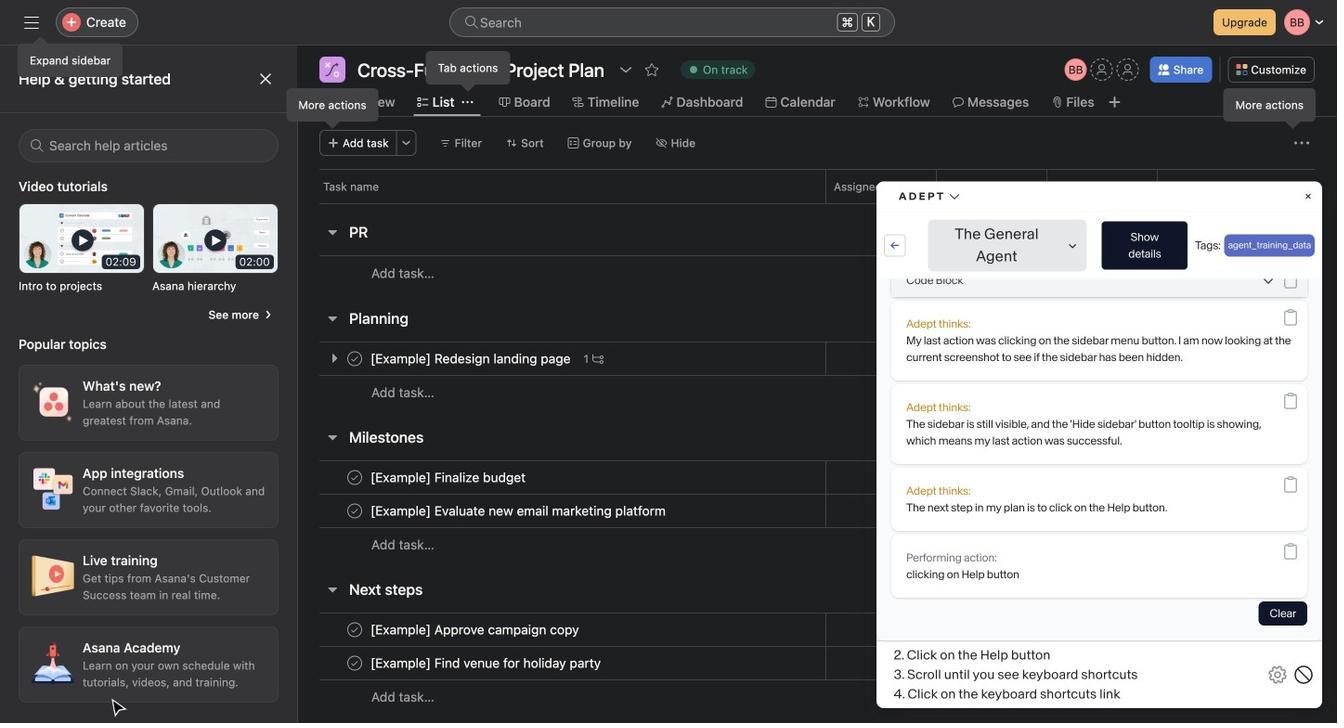 Task type: describe. For each thing, give the bounding box(es) containing it.
show options for due date column image
[[1021, 181, 1032, 192]]

[example] evaluate new email marketing platform cell
[[297, 494, 826, 529]]

task name text field inside the "[example] redesign landing page" 'cell'
[[367, 350, 576, 368]]

collapse task list for this group image for mark complete image within [example] approve campaign copy 'cell'
[[325, 582, 340, 597]]

expand sidebar image
[[24, 15, 39, 30]]

task name text field for mark complete image in [example] finalize budget cell
[[367, 502, 672, 521]]

none field search tasks, projects, and more
[[450, 7, 896, 37]]

close help & getting started image
[[258, 72, 273, 86]]

mark complete checkbox inside the "[example] redesign landing page" 'cell'
[[344, 348, 366, 370]]

add tab image
[[1108, 95, 1123, 110]]

mark complete image for [example] finalize budget cell
[[344, 467, 366, 489]]

mark complete image for [example] approve campaign copy 'cell'
[[344, 619, 366, 641]]

line_and_symbols image
[[325, 62, 340, 77]]

task name text field for mark complete image within [example] approve campaign copy 'cell'
[[367, 654, 607, 673]]

tab actions image
[[462, 97, 473, 108]]

Search tasks, projects, and more text field
[[450, 7, 896, 37]]

more actions image
[[1295, 136, 1310, 150]]

tooltip down expand sidebar image
[[19, 39, 122, 76]]

[example] find venue for holiday party cell
[[297, 647, 826, 681]]

show options for assignee column image
[[910, 181, 922, 192]]

header planning tree grid
[[297, 342, 1338, 410]]

header milestones tree grid
[[297, 461, 1338, 562]]

[example] redesign landing page cell
[[297, 342, 826, 376]]

collapse task list for this group image for mark complete image in [example] finalize budget cell
[[325, 430, 340, 445]]

manage project members image
[[1065, 59, 1088, 81]]

add to starred image
[[645, 62, 660, 77]]

1 subtask image
[[593, 353, 604, 365]]



Task type: vqa. For each thing, say whether or not it's contained in the screenshot.
the [Example] Finalize budget cell
yes



Task type: locate. For each thing, give the bounding box(es) containing it.
1 mark complete checkbox from the top
[[344, 467, 366, 489]]

task name text field inside [example] evaluate new email marketing platform cell
[[367, 502, 672, 521]]

1 mark complete checkbox from the top
[[344, 348, 366, 370]]

mark complete image inside [example] finalize budget cell
[[344, 467, 366, 489]]

1 task name text field from the top
[[367, 469, 532, 487]]

3 mark complete image from the top
[[344, 500, 366, 523]]

1 task name text field from the top
[[367, 350, 576, 368]]

2 vertical spatial task name text field
[[367, 654, 607, 673]]

mark complete checkbox inside [example] approve campaign copy 'cell'
[[344, 619, 366, 641]]

2 task name text field from the top
[[367, 502, 672, 521]]

1 vertical spatial none field
[[19, 129, 279, 163]]

2 collapse task list for this group image from the top
[[325, 582, 340, 597]]

0 horizontal spatial none field
[[19, 129, 279, 163]]

0 vertical spatial none field
[[450, 7, 896, 37]]

1 vertical spatial task name text field
[[367, 621, 585, 640]]

show options for priority column image
[[1132, 181, 1143, 192]]

mark complete image inside [example] find venue for holiday party cell
[[344, 653, 366, 675]]

1 vertical spatial collapse task list for this group image
[[325, 582, 340, 597]]

header next steps tree grid
[[297, 613, 1338, 714]]

mark complete image for [example] evaluate new email marketing platform cell on the bottom of the page
[[344, 500, 366, 523]]

task name text field inside [example] finalize budget cell
[[367, 469, 532, 487]]

tooltip
[[19, 39, 122, 76], [427, 52, 510, 89], [287, 89, 378, 126], [1225, 89, 1315, 126]]

asana hierarchy image
[[153, 204, 278, 273]]

more actions image
[[401, 137, 412, 149]]

tooltip down "line_and_symbols" icon
[[287, 89, 378, 126]]

Task name text field
[[367, 350, 576, 368], [367, 621, 585, 640]]

2 mark complete checkbox from the top
[[344, 619, 366, 641]]

1 vertical spatial mark complete checkbox
[[344, 500, 366, 523]]

intro to projects image
[[20, 204, 144, 273]]

none field search help articles
[[19, 129, 279, 163]]

None field
[[450, 7, 896, 37], [19, 129, 279, 163]]

collapse task list for this group image
[[325, 430, 340, 445], [325, 582, 340, 597]]

mark complete checkbox inside [example] evaluate new email marketing platform cell
[[344, 500, 366, 523]]

[example] approve campaign copy cell
[[297, 613, 826, 648]]

0 vertical spatial collapse task list for this group image
[[325, 430, 340, 445]]

mark complete checkbox for mark complete image inside the [example] evaluate new email marketing platform cell
[[344, 467, 366, 489]]

2 mark complete checkbox from the top
[[344, 500, 366, 523]]

2 task name text field from the top
[[367, 621, 585, 640]]

Search help articles text field
[[19, 129, 279, 163]]

2 vertical spatial mark complete checkbox
[[344, 653, 366, 675]]

row
[[297, 169, 1338, 203], [320, 203, 1315, 204], [297, 255, 1338, 291], [297, 342, 1338, 376], [297, 375, 1338, 410], [297, 461, 1338, 495], [297, 494, 1338, 529], [297, 528, 1338, 562], [297, 613, 1338, 648], [297, 647, 1338, 681], [297, 680, 1338, 714]]

mark complete image inside [example] evaluate new email marketing platform cell
[[344, 500, 366, 523]]

None text field
[[353, 57, 609, 83]]

show options image
[[619, 62, 634, 77]]

0 vertical spatial collapse task list for this group image
[[325, 225, 340, 240]]

tooltip up more actions icon
[[1225, 89, 1315, 126]]

2 collapse task list for this group image from the top
[[325, 311, 340, 326]]

task name text field inside [example] approve campaign copy 'cell'
[[367, 621, 585, 640]]

4 mark complete image from the top
[[344, 619, 366, 641]]

Mark complete checkbox
[[344, 467, 366, 489], [344, 619, 366, 641], [344, 653, 366, 675]]

3 task name text field from the top
[[367, 654, 607, 673]]

0 vertical spatial task name text field
[[367, 469, 532, 487]]

mark complete checkbox inside [example] find venue for holiday party cell
[[344, 653, 366, 675]]

1 vertical spatial mark complete checkbox
[[344, 619, 366, 641]]

tooltip up the tab actions image
[[427, 52, 510, 89]]

mark complete checkbox inside [example] finalize budget cell
[[344, 467, 366, 489]]

1 vertical spatial collapse task list for this group image
[[325, 311, 340, 326]]

1 horizontal spatial none field
[[450, 7, 896, 37]]

mark complete image
[[344, 348, 366, 370], [344, 467, 366, 489], [344, 500, 366, 523], [344, 619, 366, 641], [344, 653, 366, 675]]

2 mark complete image from the top
[[344, 467, 366, 489]]

expand subtask list for the task [example] redesign landing page image
[[327, 351, 342, 366]]

Mark complete checkbox
[[344, 348, 366, 370], [344, 500, 366, 523]]

1 vertical spatial task name text field
[[367, 502, 672, 521]]

3 mark complete checkbox from the top
[[344, 653, 366, 675]]

1 collapse task list for this group image from the top
[[325, 430, 340, 445]]

1 mark complete image from the top
[[344, 348, 366, 370]]

collapse task list for this group image
[[325, 225, 340, 240], [325, 311, 340, 326]]

0 vertical spatial mark complete checkbox
[[344, 348, 366, 370]]

mark complete image for [example] find venue for holiday party cell on the bottom
[[344, 653, 366, 675]]

mark complete image inside [example] approve campaign copy 'cell'
[[344, 619, 366, 641]]

mark complete checkbox for mark complete image within [example] find venue for holiday party cell
[[344, 619, 366, 641]]

1 collapse task list for this group image from the top
[[325, 225, 340, 240]]

task name text field inside [example] find venue for holiday party cell
[[367, 654, 607, 673]]

[example] finalize budget cell
[[297, 461, 826, 495]]

5 mark complete image from the top
[[344, 653, 366, 675]]

0 vertical spatial mark complete checkbox
[[344, 467, 366, 489]]

0 vertical spatial task name text field
[[367, 350, 576, 368]]

Task name text field
[[367, 469, 532, 487], [367, 502, 672, 521], [367, 654, 607, 673]]



